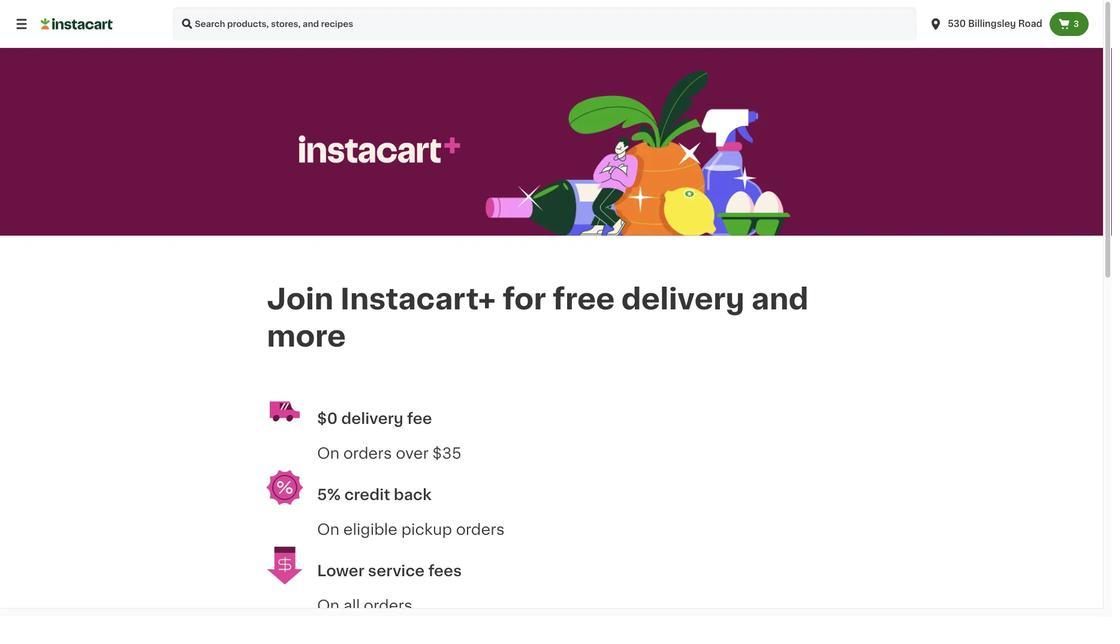 Task type: describe. For each thing, give the bounding box(es) containing it.
on all orders
[[317, 598, 413, 613]]

1 vertical spatial orders
[[456, 522, 505, 537]]

530 billingsley road
[[948, 19, 1043, 28]]

530 billingsley road button
[[929, 7, 1043, 41]]

and
[[752, 285, 809, 313]]

billingsley
[[968, 19, 1016, 28]]

Search field
[[173, 7, 917, 41]]

530 billingsley road button
[[922, 7, 1050, 41]]

eligible
[[343, 522, 398, 537]]

$35
[[433, 446, 462, 460]]

join
[[267, 285, 334, 313]]

lower
[[317, 564, 364, 578]]

5%
[[317, 487, 341, 502]]

on for on orders over $35
[[317, 446, 340, 460]]

instacart+
[[340, 285, 496, 313]]

service
[[368, 564, 425, 578]]

pickup
[[401, 522, 452, 537]]

more
[[267, 322, 346, 351]]

on for on all orders
[[317, 598, 340, 613]]

530
[[948, 19, 966, 28]]

join instacart+ for free delivery and more
[[267, 285, 815, 351]]



Task type: locate. For each thing, give the bounding box(es) containing it.
3 button
[[1050, 12, 1089, 36]]

2 on from the top
[[317, 522, 340, 537]]

1 on from the top
[[317, 446, 340, 460]]

instacart logo image
[[41, 17, 113, 31]]

fee
[[407, 411, 432, 426]]

2 vertical spatial orders
[[364, 598, 413, 613]]

1 vertical spatial delivery
[[341, 411, 404, 426]]

$0
[[317, 411, 338, 426]]

free
[[553, 285, 615, 313]]

3
[[1074, 20, 1079, 28]]

$0 delivery fee
[[317, 411, 432, 426]]

0 vertical spatial delivery
[[622, 285, 745, 313]]

on left all
[[317, 598, 340, 613]]

orders down the lower service fees
[[364, 598, 413, 613]]

orders down $0 delivery fee
[[343, 446, 392, 460]]

for
[[503, 285, 546, 313]]

over
[[396, 446, 429, 460]]

on down 5%
[[317, 522, 340, 537]]

back
[[394, 487, 432, 502]]

0 horizontal spatial delivery
[[341, 411, 404, 426]]

3 on from the top
[[317, 598, 340, 613]]

0 vertical spatial orders
[[343, 446, 392, 460]]

1 horizontal spatial delivery
[[622, 285, 745, 313]]

lower service fees
[[317, 564, 462, 578]]

on eligible pickup orders
[[317, 522, 505, 537]]

None search field
[[173, 7, 917, 41]]

delivery
[[622, 285, 745, 313], [341, 411, 404, 426]]

orders
[[343, 446, 392, 460], [456, 522, 505, 537], [364, 598, 413, 613]]

delivery inside "join instacart+ for free delivery and more"
[[622, 285, 745, 313]]

instacart plus image
[[299, 135, 460, 163]]

all
[[343, 598, 360, 613]]

0 vertical spatial on
[[317, 446, 340, 460]]

on orders over $35
[[317, 446, 462, 460]]

credit
[[344, 487, 390, 502]]

5% credit back
[[317, 487, 432, 502]]

1 vertical spatial on
[[317, 522, 340, 537]]

on down $0
[[317, 446, 340, 460]]

road
[[1018, 19, 1043, 28]]

on
[[317, 446, 340, 460], [317, 522, 340, 537], [317, 598, 340, 613]]

2 vertical spatial on
[[317, 598, 340, 613]]

on for on eligible pickup orders
[[317, 522, 340, 537]]

orders right pickup
[[456, 522, 505, 537]]

fees
[[428, 564, 462, 578]]



Task type: vqa. For each thing, say whether or not it's contained in the screenshot.
to in the Free delivery on first 3 orders Time to get shopping. Terms apply.
no



